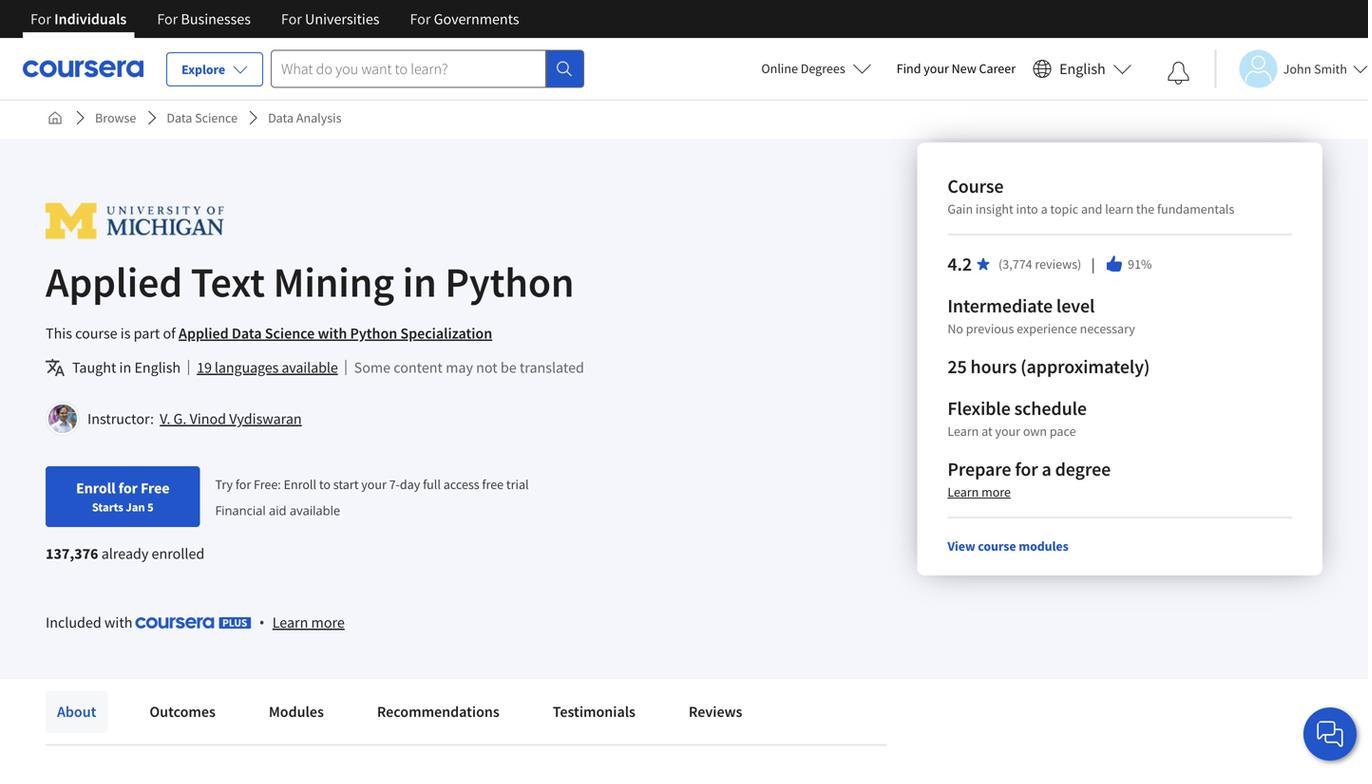 Task type: vqa. For each thing, say whether or not it's contained in the screenshot.
the topmost Applied
yes



Task type: locate. For each thing, give the bounding box(es) containing it.
0 vertical spatial in
[[403, 256, 437, 308]]

0 vertical spatial more
[[982, 484, 1011, 501]]

coursera image
[[23, 53, 144, 84]]

learn inside • learn more
[[273, 614, 308, 633]]

2 for from the left
[[157, 10, 178, 29]]

3 for from the left
[[281, 10, 302, 29]]

learn right •
[[273, 614, 308, 633]]

taught
[[72, 358, 116, 377]]

a
[[1041, 201, 1048, 218], [1042, 458, 1052, 481]]

0 horizontal spatial science
[[195, 109, 238, 126]]

0 vertical spatial learn more link
[[948, 484, 1011, 501]]

learn more link
[[948, 484, 1011, 501], [273, 611, 345, 634]]

0 vertical spatial with
[[318, 324, 347, 343]]

1 vertical spatial applied
[[179, 324, 229, 343]]

content
[[394, 358, 443, 377]]

0 vertical spatial available
[[282, 358, 338, 377]]

1 vertical spatial learn
[[948, 484, 979, 501]]

0 vertical spatial course
[[75, 324, 117, 343]]

with
[[318, 324, 347, 343], [104, 613, 133, 632]]

into
[[1017, 201, 1039, 218]]

recommendations link
[[366, 691, 511, 733]]

0 vertical spatial english
[[1060, 59, 1106, 78]]

businesses
[[181, 10, 251, 29]]

learn down prepare at the right
[[948, 484, 979, 501]]

about
[[57, 703, 96, 722]]

taught in english
[[72, 358, 181, 377]]

0 horizontal spatial course
[[75, 324, 117, 343]]

is
[[121, 324, 131, 343]]

insight
[[976, 201, 1014, 218]]

for for individuals
[[30, 10, 51, 29]]

available inside the try for free: enroll to start your 7-day full access free trial financial aid available
[[290, 502, 340, 519]]

0 vertical spatial learn
[[948, 423, 979, 440]]

7-
[[389, 476, 400, 493]]

vydiswaran
[[229, 410, 302, 429]]

1 horizontal spatial with
[[318, 324, 347, 343]]

1 vertical spatial with
[[104, 613, 133, 632]]

to
[[319, 476, 331, 493]]

financial aid available button
[[215, 502, 340, 519]]

1 vertical spatial in
[[119, 358, 131, 377]]

•
[[259, 612, 265, 633]]

find
[[897, 60, 922, 77]]

home image
[[48, 110, 63, 125]]

your right the find
[[924, 60, 949, 77]]

0 horizontal spatial learn more link
[[273, 611, 345, 634]]

1 horizontal spatial python
[[445, 256, 575, 308]]

2 horizontal spatial your
[[996, 423, 1021, 440]]

data down explore
[[167, 109, 192, 126]]

course for view
[[978, 538, 1017, 555]]

0 vertical spatial a
[[1041, 201, 1048, 218]]

(3,774
[[999, 256, 1033, 273]]

for individuals
[[30, 10, 127, 29]]

0 horizontal spatial more
[[311, 614, 345, 633]]

in up specialization
[[403, 256, 437, 308]]

137,376 already enrolled
[[46, 545, 205, 564]]

more right •
[[311, 614, 345, 633]]

modules
[[269, 703, 324, 722]]

for up "jan"
[[118, 479, 138, 498]]

in right 'taught'
[[119, 358, 131, 377]]

university of michigan image
[[46, 200, 224, 242]]

2 vertical spatial your
[[361, 476, 387, 493]]

1 vertical spatial python
[[350, 324, 398, 343]]

science up 19 languages available
[[265, 324, 315, 343]]

python up specialization
[[445, 256, 575, 308]]

course for this
[[75, 324, 117, 343]]

4 for from the left
[[410, 10, 431, 29]]

outcomes link
[[138, 691, 227, 733]]

0 horizontal spatial english
[[134, 358, 181, 377]]

learn
[[1106, 201, 1134, 218]]

your right at
[[996, 423, 1021, 440]]

1 for from the left
[[30, 10, 51, 29]]

browse
[[95, 109, 136, 126]]

your
[[924, 60, 949, 77], [996, 423, 1021, 440], [361, 476, 387, 493]]

your inside "link"
[[924, 60, 949, 77]]

english inside button
[[1060, 59, 1106, 78]]

data up languages
[[232, 324, 262, 343]]

english button
[[1026, 38, 1140, 100]]

science down explore dropdown button
[[195, 109, 238, 126]]

for inside the try for free: enroll to start your 7-day full access free trial financial aid available
[[236, 476, 251, 493]]

1 vertical spatial science
[[265, 324, 315, 343]]

browse link
[[87, 101, 144, 135]]

0 horizontal spatial in
[[119, 358, 131, 377]]

for
[[30, 10, 51, 29], [157, 10, 178, 29], [281, 10, 302, 29], [410, 10, 431, 29]]

2 vertical spatial learn
[[273, 614, 308, 633]]

for left 'businesses'
[[157, 10, 178, 29]]

fundamentals
[[1158, 201, 1235, 218]]

python
[[445, 256, 575, 308], [350, 324, 398, 343]]

available down applied data science with python specialization link on the top of page
[[282, 358, 338, 377]]

25 hours (approximately)
[[948, 355, 1150, 379]]

enroll left to
[[284, 476, 317, 493]]

for up what do you want to learn? text box
[[410, 10, 431, 29]]

1 horizontal spatial science
[[265, 324, 315, 343]]

at
[[982, 423, 993, 440]]

for left individuals
[[30, 10, 51, 29]]

explore
[[182, 61, 225, 78]]

a right the into on the right top of page
[[1041, 201, 1048, 218]]

g.
[[173, 410, 187, 429]]

1 vertical spatial more
[[311, 614, 345, 633]]

available down to
[[290, 502, 340, 519]]

data for data analysis
[[268, 109, 294, 126]]

1 horizontal spatial for
[[236, 476, 251, 493]]

1 horizontal spatial course
[[978, 538, 1017, 555]]

for inside enroll for free starts jan 5
[[118, 479, 138, 498]]

try for free: enroll to start your 7-day full access free trial financial aid available
[[215, 476, 529, 519]]

data science
[[167, 109, 238, 126]]

1 vertical spatial course
[[978, 538, 1017, 555]]

a inside course gain insight into a topic and learn the fundamentals
[[1041, 201, 1048, 218]]

2 horizontal spatial for
[[1015, 458, 1039, 481]]

course left is at the left top of the page
[[75, 324, 117, 343]]

0 horizontal spatial enroll
[[76, 479, 116, 498]]

instructor: v. g. vinod vydiswaran
[[87, 410, 302, 429]]

1 vertical spatial a
[[1042, 458, 1052, 481]]

john smith button
[[1215, 50, 1369, 88]]

reviews link
[[678, 691, 754, 733]]

for for governments
[[410, 10, 431, 29]]

more
[[982, 484, 1011, 501], [311, 614, 345, 633]]

more down prepare at the right
[[982, 484, 1011, 501]]

4.2
[[948, 252, 972, 276]]

intermediate
[[948, 294, 1053, 318]]

for left universities
[[281, 10, 302, 29]]

with down mining
[[318, 324, 347, 343]]

degrees
[[801, 60, 846, 77]]

topic
[[1051, 201, 1079, 218]]

learn more link right •
[[273, 611, 345, 634]]

1 horizontal spatial learn more link
[[948, 484, 1011, 501]]

enroll up starts
[[76, 479, 116, 498]]

english right "career"
[[1060, 59, 1106, 78]]

1 horizontal spatial english
[[1060, 59, 1106, 78]]

reviews
[[689, 703, 743, 722]]

2 horizontal spatial data
[[268, 109, 294, 126]]

level
[[1057, 294, 1095, 318]]

languages
[[215, 358, 279, 377]]

0 horizontal spatial data
[[167, 109, 192, 126]]

gain
[[948, 201, 973, 218]]

english down part
[[134, 358, 181, 377]]

chat with us image
[[1316, 720, 1346, 750]]

25
[[948, 355, 967, 379]]

included with
[[46, 613, 136, 632]]

access
[[444, 476, 480, 493]]

python up some on the top of page
[[350, 324, 398, 343]]

a left degree
[[1042, 458, 1052, 481]]

0 horizontal spatial for
[[118, 479, 138, 498]]

applied up 19 on the top of the page
[[179, 324, 229, 343]]

may
[[446, 358, 473, 377]]

1 horizontal spatial enroll
[[284, 476, 317, 493]]

0 vertical spatial your
[[924, 60, 949, 77]]

part
[[134, 324, 160, 343]]

for
[[1015, 458, 1039, 481], [236, 476, 251, 493], [118, 479, 138, 498]]

0 horizontal spatial your
[[361, 476, 387, 493]]

explore button
[[166, 52, 263, 86]]

translated
[[520, 358, 584, 377]]

your left 7-
[[361, 476, 387, 493]]

outcomes
[[150, 703, 216, 722]]

1 vertical spatial your
[[996, 423, 1021, 440]]

with right included
[[104, 613, 133, 632]]

1 vertical spatial learn more link
[[273, 611, 345, 634]]

learn left at
[[948, 423, 979, 440]]

learn more link down prepare at the right
[[948, 484, 1011, 501]]

for down own
[[1015, 458, 1039, 481]]

not
[[476, 358, 498, 377]]

financial
[[215, 502, 266, 519]]

1 horizontal spatial more
[[982, 484, 1011, 501]]

day
[[400, 476, 420, 493]]

course right view
[[978, 538, 1017, 555]]

text
[[191, 256, 265, 308]]

data left analysis
[[268, 109, 294, 126]]

None search field
[[271, 50, 585, 88]]

and
[[1082, 201, 1103, 218]]

0 vertical spatial science
[[195, 109, 238, 126]]

1 horizontal spatial your
[[924, 60, 949, 77]]

for for try
[[236, 476, 251, 493]]

english
[[1060, 59, 1106, 78], [134, 358, 181, 377]]

start
[[333, 476, 359, 493]]

show notifications image
[[1168, 62, 1191, 85]]

the
[[1137, 201, 1155, 218]]

full
[[423, 476, 441, 493]]

1 vertical spatial english
[[134, 358, 181, 377]]

1 vertical spatial available
[[290, 502, 340, 519]]

19 languages available button
[[197, 356, 338, 379]]

applied up is at the left top of the page
[[46, 256, 183, 308]]

applied
[[46, 256, 183, 308], [179, 324, 229, 343]]

intermediate level no previous experience necessary
[[948, 294, 1136, 337]]

for inside prepare for a degree learn more
[[1015, 458, 1039, 481]]

for right try
[[236, 476, 251, 493]]



Task type: describe. For each thing, give the bounding box(es) containing it.
modules
[[1019, 538, 1069, 555]]

learn more link for for
[[948, 484, 1011, 501]]

(3,774 reviews) |
[[999, 254, 1098, 274]]

schedule
[[1015, 397, 1087, 421]]

some content may not be translated
[[354, 358, 584, 377]]

testimonials link
[[542, 691, 647, 733]]

more inside • learn more
[[311, 614, 345, 633]]

for for prepare
[[1015, 458, 1039, 481]]

0 vertical spatial python
[[445, 256, 575, 308]]

new
[[952, 60, 977, 77]]

find your new career
[[897, 60, 1016, 77]]

flexible
[[948, 397, 1011, 421]]

trial
[[507, 476, 529, 493]]

your inside the try for free: enroll to start your 7-day full access free trial financial aid available
[[361, 476, 387, 493]]

1 horizontal spatial in
[[403, 256, 437, 308]]

prepare for a degree learn more
[[948, 458, 1111, 501]]

own
[[1024, 423, 1048, 440]]

data analysis
[[268, 109, 342, 126]]

free:
[[254, 476, 281, 493]]

applied text mining in python
[[46, 256, 575, 308]]

already
[[101, 545, 149, 564]]

instructor:
[[87, 410, 154, 429]]

enroll inside the try for free: enroll to start your 7-day full access free trial financial aid available
[[284, 476, 317, 493]]

learn more link for learn
[[273, 611, 345, 634]]

data for data science
[[167, 109, 192, 126]]

What do you want to learn? text field
[[271, 50, 547, 88]]

hours
[[971, 355, 1017, 379]]

data analysis link
[[260, 101, 349, 135]]

• learn more
[[259, 612, 345, 633]]

learn inside prepare for a degree learn more
[[948, 484, 979, 501]]

view
[[948, 538, 976, 555]]

applied data science with python specialization link
[[179, 324, 493, 343]]

aid
[[269, 502, 287, 519]]

free
[[482, 476, 504, 493]]

enroll inside enroll for free starts jan 5
[[76, 479, 116, 498]]

data science link
[[159, 101, 245, 135]]

|
[[1090, 254, 1098, 274]]

about link
[[46, 691, 108, 733]]

course gain insight into a topic and learn the fundamentals
[[948, 174, 1235, 218]]

0 horizontal spatial with
[[104, 613, 133, 632]]

previous
[[966, 320, 1015, 337]]

governments
[[434, 10, 520, 29]]

online
[[762, 60, 798, 77]]

of
[[163, 324, 176, 343]]

this
[[46, 324, 72, 343]]

0 horizontal spatial python
[[350, 324, 398, 343]]

included
[[46, 613, 101, 632]]

try
[[215, 476, 233, 493]]

no
[[948, 320, 964, 337]]

learn inside flexible schedule learn at your own pace
[[948, 423, 979, 440]]

your inside flexible schedule learn at your own pace
[[996, 423, 1021, 440]]

(approximately)
[[1021, 355, 1150, 379]]

v. g. vinod vydiswaran image
[[48, 405, 77, 433]]

for for enroll
[[118, 479, 138, 498]]

analysis
[[296, 109, 342, 126]]

for for universities
[[281, 10, 302, 29]]

jan
[[126, 500, 145, 515]]

starts
[[92, 500, 123, 515]]

find your new career link
[[887, 57, 1026, 81]]

v.
[[160, 410, 170, 429]]

for for businesses
[[157, 10, 178, 29]]

reviews)
[[1036, 256, 1082, 273]]

coursera plus image
[[136, 618, 252, 629]]

91%
[[1128, 256, 1153, 273]]

enroll for free starts jan 5
[[76, 479, 170, 515]]

online degrees button
[[747, 48, 887, 89]]

1 horizontal spatial data
[[232, 324, 262, 343]]

recommendations
[[377, 703, 500, 722]]

modules link
[[257, 691, 335, 733]]

available inside 19 languages available button
[[282, 358, 338, 377]]

prepare
[[948, 458, 1012, 481]]

degree
[[1056, 458, 1111, 481]]

online degrees
[[762, 60, 846, 77]]

a inside prepare for a degree learn more
[[1042, 458, 1052, 481]]

enrolled
[[152, 545, 205, 564]]

19
[[197, 358, 212, 377]]

flexible schedule learn at your own pace
[[948, 397, 1087, 440]]

john smith
[[1284, 60, 1348, 77]]

mining
[[273, 256, 395, 308]]

for businesses
[[157, 10, 251, 29]]

course
[[948, 174, 1004, 198]]

pace
[[1050, 423, 1076, 440]]

smith
[[1315, 60, 1348, 77]]

vinod
[[190, 410, 226, 429]]

for universities
[[281, 10, 380, 29]]

banner navigation
[[15, 0, 535, 38]]

more inside prepare for a degree learn more
[[982, 484, 1011, 501]]

0 vertical spatial applied
[[46, 256, 183, 308]]

career
[[980, 60, 1016, 77]]



